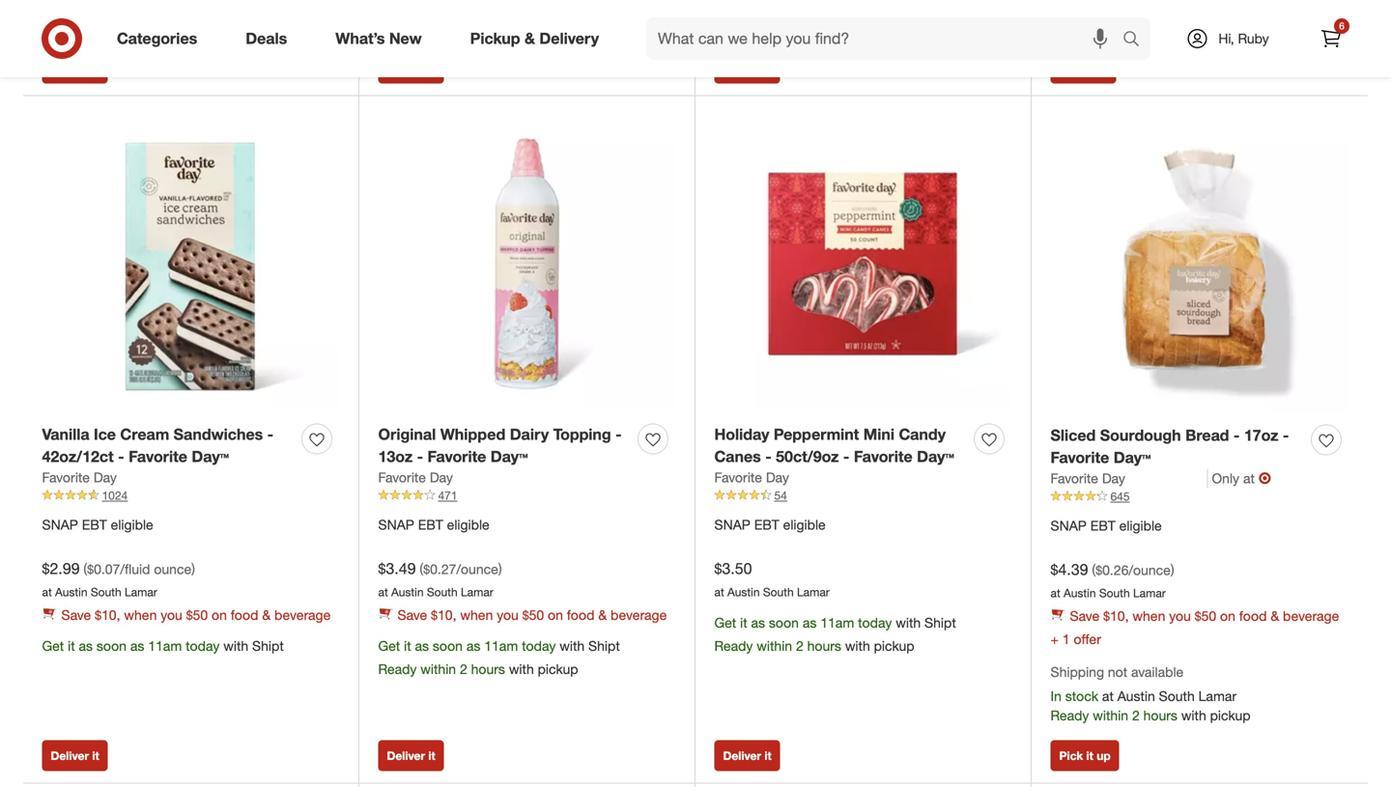 Task type: describe. For each thing, give the bounding box(es) containing it.
at inside $3.50 at austin south lamar
[[715, 585, 724, 599]]

save for $3.49
[[398, 607, 427, 624]]

favorite day for 42oz/12ct
[[42, 469, 117, 486]]

at inside $2.99 ( $0.07 /fluid ounce ) at austin south lamar
[[42, 585, 52, 599]]

at inside only at ¬
[[1244, 470, 1255, 487]]

get for holiday peppermint mini candy canes - 50ct/9oz - favorite day™
[[715, 615, 737, 632]]

ready inside shipping not available in stock at  austin south lamar ready within 2 hours with pickup
[[1051, 707, 1089, 724]]

original whipped dairy topping - 13oz - favorite day™ link
[[378, 424, 631, 468]]

get it as soon as 11am today with shipt
[[42, 638, 284, 655]]

+
[[1051, 631, 1059, 648]]

471 link
[[378, 487, 676, 504]]

( for $2.99
[[84, 561, 87, 578]]

save $10, when you $50 on food & beverage for $2.99
[[61, 607, 331, 624]]

$10, for $3.49
[[431, 607, 457, 624]]

hours inside shipping not available in stock at  austin south lamar ready within 2 hours with pickup
[[1144, 707, 1178, 724]]

south inside $2.99 ( $0.07 /fluid ounce ) at austin south lamar
[[91, 585, 121, 599]]

6
[[1339, 20, 1345, 32]]

2 horizontal spatial beverage
[[1283, 608, 1340, 625]]

you for $3.49
[[497, 607, 519, 624]]

get it as soon as 11am today with shipt ready within 2 hours with pickup for favorite
[[378, 638, 620, 678]]

new
[[389, 29, 422, 48]]

favorite inside vanilla ice cream sandwiches - 42oz/12ct - favorite day™
[[129, 447, 187, 466]]

ebt for vanilla ice cream sandwiches - 42oz/12ct - favorite day™
[[82, 516, 107, 533]]

snap for sliced sourdough bread - 17oz - favorite day™
[[1051, 517, 1087, 534]]

day™ inside vanilla ice cream sandwiches - 42oz/12ct - favorite day™
[[192, 447, 229, 466]]

pickup & delivery
[[470, 29, 599, 48]]

2 horizontal spatial you
[[1169, 608, 1191, 625]]

stock
[[1066, 688, 1099, 705]]

$50 for $2.99
[[186, 607, 208, 624]]

south for $4.39
[[1099, 586, 1130, 600]]

vanilla ice cream sandwiches - 42oz/12ct - favorite day™
[[42, 425, 274, 466]]

austin for $4.39
[[1064, 586, 1096, 600]]

search button
[[1114, 17, 1161, 64]]

holiday peppermint mini candy canes - 50ct/9oz - favorite day™ link
[[715, 424, 967, 468]]

deliver for original whipped dairy topping - 13oz - favorite day™
[[387, 749, 425, 763]]

$4.39
[[1051, 560, 1089, 579]]

what's new
[[336, 29, 422, 48]]

you for $2.99
[[161, 607, 182, 624]]

42oz/12ct
[[42, 447, 114, 466]]

topping
[[553, 425, 611, 444]]

& inside 'link'
[[525, 29, 535, 48]]

hi, ruby
[[1219, 30, 1269, 47]]

) for $4.39
[[1171, 562, 1175, 579]]

pickup & delivery link
[[454, 17, 623, 60]]

deals
[[246, 29, 287, 48]]

shipping
[[1051, 664, 1104, 681]]

beverage for original whipped dairy topping - 13oz - favorite day™
[[611, 607, 667, 624]]

0 horizontal spatial today
[[186, 638, 220, 655]]

50ct/9oz
[[776, 447, 839, 466]]

dairy
[[510, 425, 549, 444]]

cream
[[120, 425, 169, 444]]

when for $3.49
[[460, 607, 493, 624]]

0 horizontal spatial 11am
[[148, 638, 182, 655]]

$3.49
[[378, 559, 416, 578]]

$0.27
[[423, 561, 456, 578]]

11am for 13oz
[[484, 638, 518, 655]]

- left 17oz
[[1234, 426, 1240, 445]]

eligible for sourdough
[[1120, 517, 1162, 534]]

deliver it button for original whipped dairy topping - 13oz - favorite day™
[[378, 741, 444, 772]]

$3.49 ( $0.27 /ounce ) at austin south lamar
[[378, 559, 502, 599]]

at inside shipping not available in stock at  austin south lamar ready within 2 hours with pickup
[[1102, 688, 1114, 705]]

offer
[[1074, 631, 1101, 648]]

shipt for holiday peppermint mini candy canes - 50ct/9oz - favorite day™
[[925, 615, 956, 632]]

at inside $4.39 ( $0.26 /ounce ) at austin south lamar
[[1051, 586, 1061, 600]]

holiday peppermint mini candy canes - 50ct/9oz - favorite day™
[[715, 425, 955, 466]]

2 horizontal spatial on
[[1220, 608, 1236, 625]]

deliver it for holiday peppermint mini candy canes - 50ct/9oz - favorite day™
[[723, 749, 772, 763]]

0 horizontal spatial get
[[42, 638, 64, 655]]

save $10, when you $50 on food & beverage for $3.49
[[398, 607, 667, 624]]

1024
[[102, 488, 128, 503]]

mini
[[864, 425, 895, 444]]

645 link
[[1051, 488, 1349, 505]]

sourdough
[[1100, 426, 1181, 445]]

0 horizontal spatial soon
[[97, 638, 127, 655]]

645
[[1111, 489, 1130, 504]]

south inside $3.50 at austin south lamar
[[763, 585, 794, 599]]

original
[[378, 425, 436, 444]]

within inside shipping not available in stock at  austin south lamar ready within 2 hours with pickup
[[1093, 707, 1129, 724]]

candy
[[899, 425, 946, 444]]

favorite day for -
[[715, 469, 789, 486]]

ice
[[94, 425, 116, 444]]

food for vanilla ice cream sandwiches - 42oz/12ct - favorite day™
[[231, 607, 258, 624]]

austin for shipping
[[1118, 688, 1155, 705]]

ounce
[[154, 561, 191, 578]]

$2.99
[[42, 559, 80, 578]]

south for shipping
[[1159, 688, 1195, 705]]

get it as soon as 11am today with shipt ready within 2 hours with pickup for -
[[715, 615, 956, 655]]

shipt for original whipped dairy topping - 13oz - favorite day™
[[589, 638, 620, 655]]

favorite day for 13oz
[[378, 469, 453, 486]]

available
[[1132, 664, 1184, 681]]

what's new link
[[319, 17, 446, 60]]

snap ebt eligible for original whipped dairy topping - 13oz - favorite day™
[[378, 516, 490, 533]]

- right sandwiches
[[267, 425, 274, 444]]

54
[[774, 488, 787, 503]]

deliver for holiday peppermint mini candy canes - 50ct/9oz - favorite day™
[[723, 749, 761, 763]]

$10, for $2.99
[[95, 607, 120, 624]]

not
[[1108, 664, 1128, 681]]

pickup
[[470, 29, 520, 48]]

beverage for vanilla ice cream sandwiches - 42oz/12ct - favorite day™
[[274, 607, 331, 624]]

austin inside $2.99 ( $0.07 /fluid ounce ) at austin south lamar
[[55, 585, 87, 599]]

deliver it for original whipped dairy topping - 13oz - favorite day™
[[387, 749, 435, 763]]

2 horizontal spatial $10,
[[1104, 608, 1129, 625]]

$0.07
[[87, 561, 120, 578]]

favorite day link for -
[[715, 468, 789, 487]]

shipping not available in stock at  austin south lamar ready within 2 hours with pickup
[[1051, 664, 1251, 724]]

6 link
[[1310, 17, 1353, 60]]

) for $3.49
[[498, 561, 502, 578]]

sandwiches
[[174, 425, 263, 444]]

54 link
[[715, 487, 1012, 504]]

ebt for original whipped dairy topping - 13oz - favorite day™
[[418, 516, 443, 533]]

ebt for sliced sourdough bread - 17oz - favorite day™
[[1091, 517, 1116, 534]]

deliver it for vanilla ice cream sandwiches - 42oz/12ct - favorite day™
[[51, 749, 99, 763]]

ruby
[[1238, 30, 1269, 47]]

2 horizontal spatial food
[[1240, 608, 1267, 625]]

categories link
[[100, 17, 221, 60]]

hi,
[[1219, 30, 1235, 47]]

search
[[1114, 31, 1161, 50]]



Task type: vqa. For each thing, say whether or not it's contained in the screenshot.
What's New link
yes



Task type: locate. For each thing, give the bounding box(es) containing it.
+ 1 offer
[[1051, 631, 1101, 648]]

up
[[1097, 749, 1111, 763]]

11am down $3.50 at austin south lamar
[[821, 615, 854, 632]]

$3.50
[[715, 559, 752, 578]]

save up offer at the right bottom of the page
[[1070, 608, 1100, 625]]

lamar inside shipping not available in stock at  austin south lamar ready within 2 hours with pickup
[[1199, 688, 1237, 705]]

lamar for $3.49
[[461, 585, 494, 599]]

eligible for peppermint
[[783, 516, 826, 533]]

it
[[92, 61, 99, 76], [740, 615, 748, 632], [68, 638, 75, 655], [404, 638, 411, 655], [92, 749, 99, 763], [428, 749, 435, 763], [765, 749, 772, 763], [1087, 749, 1094, 763]]

favorite day up the 645
[[1051, 470, 1126, 487]]

day™ down dairy
[[491, 447, 528, 466]]

vanilla ice cream sandwiches - 42oz/12ct - favorite day™ image
[[42, 115, 340, 413], [42, 115, 340, 413]]

eligible down the 645
[[1120, 517, 1162, 534]]

shipt
[[925, 615, 956, 632], [252, 638, 284, 655], [589, 638, 620, 655]]

17oz
[[1244, 426, 1279, 445]]

1 horizontal spatial (
[[420, 561, 423, 578]]

ebt down 54
[[754, 516, 780, 533]]

day™ inside original whipped dairy topping - 13oz - favorite day™
[[491, 447, 528, 466]]

0 horizontal spatial )
[[191, 561, 195, 578]]

when down $3.49 ( $0.27 /ounce ) at austin south lamar
[[460, 607, 493, 624]]

0 horizontal spatial get it as soon as 11am today with shipt ready within 2 hours with pickup
[[378, 638, 620, 678]]

$3.50 at austin south lamar
[[715, 559, 830, 599]]

/ounce inside $3.49 ( $0.27 /ounce ) at austin south lamar
[[456, 561, 498, 578]]

deliver it
[[51, 61, 99, 76], [51, 749, 99, 763], [387, 749, 435, 763], [723, 749, 772, 763]]

1 horizontal spatial /ounce
[[1129, 562, 1171, 579]]

2 horizontal spatial today
[[858, 615, 892, 632]]

food
[[231, 607, 258, 624], [567, 607, 595, 624], [1240, 608, 1267, 625]]

$0.26
[[1096, 562, 1129, 579]]

1 horizontal spatial get
[[378, 638, 400, 655]]

at down $2.99
[[42, 585, 52, 599]]

- right canes
[[765, 447, 772, 466]]

eligible down 54
[[783, 516, 826, 533]]

bread
[[1186, 426, 1230, 445]]

)
[[191, 561, 195, 578], [498, 561, 502, 578], [1171, 562, 1175, 579]]

austin
[[55, 585, 87, 599], [391, 585, 424, 599], [728, 585, 760, 599], [1064, 586, 1096, 600], [1118, 688, 1155, 705]]

1 horizontal spatial $10,
[[431, 607, 457, 624]]

austin down $3.49
[[391, 585, 424, 599]]

2 horizontal spatial 11am
[[821, 615, 854, 632]]

2 inside shipping not available in stock at  austin south lamar ready within 2 hours with pickup
[[1132, 707, 1140, 724]]

south inside shipping not available in stock at  austin south lamar ready within 2 hours with pickup
[[1159, 688, 1195, 705]]

$2.99 ( $0.07 /fluid ounce ) at austin south lamar
[[42, 559, 195, 599]]

2 horizontal spatial when
[[1133, 608, 1166, 625]]

on for $2.99
[[212, 607, 227, 624]]

eligible down 1024 on the bottom of page
[[111, 516, 153, 533]]

0 horizontal spatial shipt
[[252, 638, 284, 655]]

$10, down $3.49 ( $0.27 /ounce ) at austin south lamar
[[431, 607, 457, 624]]

ebt down 1024 on the bottom of page
[[82, 516, 107, 533]]

1 horizontal spatial save $10, when you $50 on food & beverage
[[398, 607, 667, 624]]

south inside $4.39 ( $0.26 /ounce ) at austin south lamar
[[1099, 586, 1130, 600]]

lamar inside $4.39 ( $0.26 /ounce ) at austin south lamar
[[1133, 586, 1166, 600]]

1 horizontal spatial soon
[[433, 638, 463, 655]]

0 horizontal spatial when
[[124, 607, 157, 624]]

beverage
[[274, 607, 331, 624], [611, 607, 667, 624], [1283, 608, 1340, 625]]

soon for 13oz
[[433, 638, 463, 655]]

in
[[1051, 688, 1062, 705]]

eligible for whipped
[[447, 516, 490, 533]]

) inside $3.49 ( $0.27 /ounce ) at austin south lamar
[[498, 561, 502, 578]]

at down "not"
[[1102, 688, 1114, 705]]

/ounce down the '471'
[[456, 561, 498, 578]]

2 horizontal spatial shipt
[[925, 615, 956, 632]]

save down $3.49 ( $0.27 /ounce ) at austin south lamar
[[398, 607, 427, 624]]

holiday
[[715, 425, 770, 444]]

at down $3.49
[[378, 585, 388, 599]]

favorite day link down 13oz
[[378, 468, 453, 487]]

lamar inside $3.49 ( $0.27 /ounce ) at austin south lamar
[[461, 585, 494, 599]]

day™ down sandwiches
[[192, 447, 229, 466]]

at
[[1244, 470, 1255, 487], [42, 585, 52, 599], [378, 585, 388, 599], [715, 585, 724, 599], [1051, 586, 1061, 600], [1102, 688, 1114, 705]]

eligible
[[111, 516, 153, 533], [447, 516, 490, 533], [783, 516, 826, 533], [1120, 517, 1162, 534]]

( inside $4.39 ( $0.26 /ounce ) at austin south lamar
[[1092, 562, 1096, 579]]

1 horizontal spatial on
[[548, 607, 563, 624]]

at inside $3.49 ( $0.27 /ounce ) at austin south lamar
[[378, 585, 388, 599]]

day up the 645
[[1102, 470, 1126, 487]]

favorite inside sliced sourdough bread - 17oz - favorite day™
[[1051, 448, 1110, 467]]

get down $2.99
[[42, 638, 64, 655]]

day up 54
[[766, 469, 789, 486]]

0 horizontal spatial /ounce
[[456, 561, 498, 578]]

snap up $4.39
[[1051, 517, 1087, 534]]

soon down $3.50 at austin south lamar
[[769, 615, 799, 632]]

snap up $3.49
[[378, 516, 414, 533]]

1 horizontal spatial beverage
[[611, 607, 667, 624]]

day up the '471'
[[430, 469, 453, 486]]

pick it up
[[1060, 749, 1111, 763]]

( inside $3.49 ( $0.27 /ounce ) at austin south lamar
[[420, 561, 423, 578]]

ready
[[42, 19, 81, 35], [378, 19, 417, 35], [715, 19, 753, 35], [1051, 20, 1089, 36], [715, 638, 753, 655], [378, 661, 417, 678], [1051, 707, 1089, 724]]

sliced sourdough bread - 17oz - favorite day™ link
[[1051, 425, 1304, 469]]

1
[[1063, 631, 1070, 648]]

snap ebt eligible for holiday peppermint mini candy canes - 50ct/9oz - favorite day™
[[715, 516, 826, 533]]

1 horizontal spatial )
[[498, 561, 502, 578]]

$50 for $3.49
[[522, 607, 544, 624]]

favorite
[[129, 447, 187, 466], [428, 447, 486, 466], [854, 447, 913, 466], [1051, 448, 1110, 467], [42, 469, 90, 486], [378, 469, 426, 486], [715, 469, 762, 486], [1051, 470, 1099, 487]]

day up 1024 on the bottom of page
[[94, 469, 117, 486]]

) right '$0.27'
[[498, 561, 502, 578]]

11am down $3.49 ( $0.27 /ounce ) at austin south lamar
[[484, 638, 518, 655]]

you down $3.49 ( $0.27 /ounce ) at austin south lamar
[[497, 607, 519, 624]]

/ounce for $4.39
[[1129, 562, 1171, 579]]

austin down $3.50
[[728, 585, 760, 599]]

day™ down sourdough
[[1114, 448, 1151, 467]]

day for 13oz
[[430, 469, 453, 486]]

when up get it as soon as 11am today with shipt
[[124, 607, 157, 624]]

/ounce inside $4.39 ( $0.26 /ounce ) at austin south lamar
[[1129, 562, 1171, 579]]

2 horizontal spatial save
[[1070, 608, 1100, 625]]

deliver it button
[[42, 53, 108, 84], [42, 741, 108, 772], [378, 741, 444, 772], [715, 741, 780, 772]]

with inside shipping not available in stock at  austin south lamar ready within 2 hours with pickup
[[1182, 707, 1207, 724]]

soon down $3.49 ( $0.27 /ounce ) at austin south lamar
[[433, 638, 463, 655]]

( right $2.99
[[84, 561, 87, 578]]

0 horizontal spatial save
[[61, 607, 91, 624]]

What can we help you find? suggestions appear below search field
[[646, 17, 1128, 60]]

1 horizontal spatial you
[[497, 607, 519, 624]]

peppermint
[[774, 425, 859, 444]]

lamar for shipping
[[1199, 688, 1237, 705]]

south
[[91, 585, 121, 599], [427, 585, 458, 599], [763, 585, 794, 599], [1099, 586, 1130, 600], [1159, 688, 1195, 705]]

ebt down the 645
[[1091, 517, 1116, 534]]

0 horizontal spatial save $10, when you $50 on food & beverage
[[61, 607, 331, 624]]

snap ebt eligible for vanilla ice cream sandwiches - 42oz/12ct - favorite day™
[[42, 516, 153, 533]]

/ounce for $3.49
[[456, 561, 498, 578]]

get down $3.49
[[378, 638, 400, 655]]

0 horizontal spatial you
[[161, 607, 182, 624]]

( right $3.49
[[420, 561, 423, 578]]

categories
[[117, 29, 197, 48]]

sliced sourdough bread - 17oz - favorite day™ image
[[1051, 115, 1349, 414], [1051, 115, 1349, 414]]

lamar inside $2.99 ( $0.07 /fluid ounce ) at austin south lamar
[[125, 585, 157, 599]]

snap ebt eligible
[[42, 516, 153, 533], [378, 516, 490, 533], [715, 516, 826, 533], [1051, 517, 1162, 534]]

- right topping
[[616, 425, 622, 444]]

deliver
[[51, 61, 89, 76], [51, 749, 89, 763], [387, 749, 425, 763], [723, 749, 761, 763]]

11am
[[821, 615, 854, 632], [148, 638, 182, 655], [484, 638, 518, 655]]

snap ebt eligible down 54
[[715, 516, 826, 533]]

2 horizontal spatial $50
[[1195, 608, 1217, 625]]

deliver it button for vanilla ice cream sandwiches - 42oz/12ct - favorite day™
[[42, 741, 108, 772]]

snap for vanilla ice cream sandwiches - 42oz/12ct - favorite day™
[[42, 516, 78, 533]]

favorite day
[[42, 469, 117, 486], [378, 469, 453, 486], [715, 469, 789, 486], [1051, 470, 1126, 487]]

when down $4.39 ( $0.26 /ounce ) at austin south lamar
[[1133, 608, 1166, 625]]

/ounce down the 645
[[1129, 562, 1171, 579]]

11am down ounce
[[148, 638, 182, 655]]

2 horizontal spatial save $10, when you $50 on food & beverage
[[1070, 608, 1340, 625]]

¬
[[1259, 469, 1272, 488]]

at left '¬' in the bottom right of the page
[[1244, 470, 1255, 487]]

as
[[751, 615, 765, 632], [803, 615, 817, 632], [79, 638, 93, 655], [130, 638, 144, 655], [415, 638, 429, 655], [467, 638, 481, 655]]

lamar
[[125, 585, 157, 599], [461, 585, 494, 599], [797, 585, 830, 599], [1133, 586, 1166, 600], [1199, 688, 1237, 705]]

2 horizontal spatial (
[[1092, 562, 1096, 579]]

-
[[267, 425, 274, 444], [616, 425, 622, 444], [1234, 426, 1240, 445], [1283, 426, 1289, 445], [118, 447, 124, 466], [417, 447, 423, 466], [765, 447, 772, 466], [843, 447, 850, 466]]

you
[[161, 607, 182, 624], [497, 607, 519, 624], [1169, 608, 1191, 625]]

( right $4.39
[[1092, 562, 1096, 579]]

/ounce
[[456, 561, 498, 578], [1129, 562, 1171, 579]]

austin inside $3.49 ( $0.27 /ounce ) at austin south lamar
[[391, 585, 424, 599]]

(
[[84, 561, 87, 578], [420, 561, 423, 578], [1092, 562, 1096, 579]]

$10, down $2.99 ( $0.07 /fluid ounce ) at austin south lamar
[[95, 607, 120, 624]]

favorite day link up the 645
[[1051, 469, 1208, 488]]

only at ¬
[[1212, 469, 1272, 488]]

) right /fluid
[[191, 561, 195, 578]]

delivery
[[540, 29, 599, 48]]

today for original whipped dairy topping - 13oz - favorite day™
[[522, 638, 556, 655]]

you up get it as soon as 11am today with shipt
[[161, 607, 182, 624]]

vanilla ice cream sandwiches - 42oz/12ct - favorite day™ link
[[42, 424, 294, 468]]

0 horizontal spatial (
[[84, 561, 87, 578]]

original whipped dairy topping - 13oz - favorite day™ image
[[378, 115, 676, 413], [378, 115, 676, 413]]

snap up $3.50
[[715, 516, 751, 533]]

snap for original whipped dairy topping - 13oz - favorite day™
[[378, 516, 414, 533]]

austin inside $3.50 at austin south lamar
[[728, 585, 760, 599]]

austin down $2.99
[[55, 585, 87, 599]]

soon down $2.99 ( $0.07 /fluid ounce ) at austin south lamar
[[97, 638, 127, 655]]

austin for $3.49
[[391, 585, 424, 599]]

sliced
[[1051, 426, 1096, 445]]

1 horizontal spatial food
[[567, 607, 595, 624]]

austin inside $4.39 ( $0.26 /ounce ) at austin south lamar
[[1064, 586, 1096, 600]]

1 horizontal spatial when
[[460, 607, 493, 624]]

austin down $4.39
[[1064, 586, 1096, 600]]

$10, down $4.39 ( $0.26 /ounce ) at austin south lamar
[[1104, 608, 1129, 625]]

favorite day link
[[42, 468, 117, 487], [378, 468, 453, 487], [715, 468, 789, 487], [1051, 469, 1208, 488]]

whipped
[[440, 425, 506, 444]]

2 horizontal spatial )
[[1171, 562, 1175, 579]]

vanilla
[[42, 425, 89, 444]]

favorite day down canes
[[715, 469, 789, 486]]

south for $3.49
[[427, 585, 458, 599]]

eligible down the '471'
[[447, 516, 490, 533]]

snap
[[42, 516, 78, 533], [378, 516, 414, 533], [715, 516, 751, 533], [1051, 517, 1087, 534]]

( for $3.49
[[420, 561, 423, 578]]

- right 17oz
[[1283, 426, 1289, 445]]

hours
[[135, 19, 169, 35], [471, 19, 505, 35], [807, 19, 842, 35], [1144, 20, 1178, 36], [807, 638, 842, 655], [471, 661, 505, 678], [1144, 707, 1178, 724]]

original whipped dairy topping - 13oz - favorite day™
[[378, 425, 622, 466]]

- down peppermint
[[843, 447, 850, 466]]

13oz
[[378, 447, 413, 466]]

save down $2.99
[[61, 607, 91, 624]]

$4.39 ( $0.26 /ounce ) at austin south lamar
[[1051, 560, 1175, 600]]

( inside $2.99 ( $0.07 /fluid ounce ) at austin south lamar
[[84, 561, 87, 578]]

) inside $4.39 ( $0.26 /ounce ) at austin south lamar
[[1171, 562, 1175, 579]]

you up available
[[1169, 608, 1191, 625]]

soon for -
[[769, 615, 799, 632]]

snap ebt eligible down the 645
[[1051, 517, 1162, 534]]

favorite day link for 42oz/12ct
[[42, 468, 117, 487]]

holiday peppermint mini candy canes - 50ct/9oz - favorite day™ image
[[715, 115, 1012, 413], [715, 115, 1012, 413]]

austin inside shipping not available in stock at  austin south lamar ready within 2 hours with pickup
[[1118, 688, 1155, 705]]

pickup inside shipping not available in stock at  austin south lamar ready within 2 hours with pickup
[[1210, 707, 1251, 724]]

) inside $2.99 ( $0.07 /fluid ounce ) at austin south lamar
[[191, 561, 195, 578]]

1 horizontal spatial today
[[522, 638, 556, 655]]

2
[[124, 19, 131, 35], [460, 19, 467, 35], [796, 19, 804, 35], [1132, 20, 1140, 36], [796, 638, 804, 655], [460, 661, 467, 678], [1132, 707, 1140, 724]]

get down $3.50
[[715, 615, 737, 632]]

11am for -
[[821, 615, 854, 632]]

) right "$0.26"
[[1171, 562, 1175, 579]]

get for original whipped dairy topping - 13oz - favorite day™
[[378, 638, 400, 655]]

0 horizontal spatial on
[[212, 607, 227, 624]]

favorite inside original whipped dairy topping - 13oz - favorite day™
[[428, 447, 486, 466]]

ebt for holiday peppermint mini candy canes - 50ct/9oz - favorite day™
[[754, 516, 780, 533]]

food for original whipped dairy topping - 13oz - favorite day™
[[567, 607, 595, 624]]

favorite day link down 42oz/12ct
[[42, 468, 117, 487]]

- right 13oz
[[417, 447, 423, 466]]

deliver it button for holiday peppermint mini candy canes - 50ct/9oz - favorite day™
[[715, 741, 780, 772]]

snap ebt eligible down 1024 on the bottom of page
[[42, 516, 153, 533]]

day for 42oz/12ct
[[94, 469, 117, 486]]

save for $2.99
[[61, 607, 91, 624]]

canes
[[715, 447, 761, 466]]

1 horizontal spatial shipt
[[589, 638, 620, 655]]

1024 link
[[42, 487, 340, 504]]

1 horizontal spatial save
[[398, 607, 427, 624]]

0 horizontal spatial food
[[231, 607, 258, 624]]

day for -
[[766, 469, 789, 486]]

snap ebt eligible down the '471'
[[378, 516, 490, 533]]

favorite day down 13oz
[[378, 469, 453, 486]]

pick
[[1060, 749, 1083, 763]]

0 horizontal spatial $10,
[[95, 607, 120, 624]]

south inside $3.49 ( $0.27 /ounce ) at austin south lamar
[[427, 585, 458, 599]]

deals link
[[229, 17, 311, 60]]

it inside button
[[1087, 749, 1094, 763]]

today
[[858, 615, 892, 632], [186, 638, 220, 655], [522, 638, 556, 655]]

on for $3.49
[[548, 607, 563, 624]]

$10,
[[95, 607, 120, 624], [431, 607, 457, 624], [1104, 608, 1129, 625]]

eligible for ice
[[111, 516, 153, 533]]

deliver for vanilla ice cream sandwiches - 42oz/12ct - favorite day™
[[51, 749, 89, 763]]

what's
[[336, 29, 385, 48]]

0 horizontal spatial $50
[[186, 607, 208, 624]]

with
[[173, 19, 198, 35], [509, 19, 534, 35], [845, 19, 870, 35], [1182, 20, 1207, 36], [896, 615, 921, 632], [223, 638, 248, 655], [560, 638, 585, 655], [845, 638, 870, 655], [509, 661, 534, 678], [1182, 707, 1207, 724]]

0 horizontal spatial beverage
[[274, 607, 331, 624]]

day™ inside sliced sourdough bread - 17oz - favorite day™
[[1114, 448, 1151, 467]]

- down cream
[[118, 447, 124, 466]]

1 horizontal spatial $50
[[522, 607, 544, 624]]

snap ebt eligible for sliced sourdough bread - 17oz - favorite day™
[[1051, 517, 1162, 534]]

sliced sourdough bread - 17oz - favorite day™
[[1051, 426, 1289, 467]]

day™
[[192, 447, 229, 466], [491, 447, 528, 466], [917, 447, 955, 466], [1114, 448, 1151, 467]]

( for $4.39
[[1092, 562, 1096, 579]]

at down $4.39
[[1051, 586, 1061, 600]]

day™ down 'candy'
[[917, 447, 955, 466]]

austin down "not"
[[1118, 688, 1155, 705]]

at down $3.50
[[715, 585, 724, 599]]

favorite day link for 13oz
[[378, 468, 453, 487]]

ebt down the '471'
[[418, 516, 443, 533]]

day™ inside holiday peppermint mini candy canes - 50ct/9oz - favorite day™
[[917, 447, 955, 466]]

only
[[1212, 470, 1240, 487]]

snap up $2.99
[[42, 516, 78, 533]]

when for $2.99
[[124, 607, 157, 624]]

favorite inside holiday peppermint mini candy canes - 50ct/9oz - favorite day™
[[854, 447, 913, 466]]

favorite day down 42oz/12ct
[[42, 469, 117, 486]]

471
[[438, 488, 458, 503]]

1 horizontal spatial get it as soon as 11am today with shipt ready within 2 hours with pickup
[[715, 615, 956, 655]]

get it as soon as 11am today with shipt ready within 2 hours with pickup
[[715, 615, 956, 655], [378, 638, 620, 678]]

pick it up button
[[1051, 741, 1120, 772]]

1 horizontal spatial 11am
[[484, 638, 518, 655]]

/fluid
[[120, 561, 150, 578]]

lamar inside $3.50 at austin south lamar
[[797, 585, 830, 599]]

2 horizontal spatial soon
[[769, 615, 799, 632]]

2 horizontal spatial get
[[715, 615, 737, 632]]

lamar for $4.39
[[1133, 586, 1166, 600]]

today for holiday peppermint mini candy canes - 50ct/9oz - favorite day™
[[858, 615, 892, 632]]

snap for holiday peppermint mini candy canes - 50ct/9oz - favorite day™
[[715, 516, 751, 533]]

favorite day link down canes
[[715, 468, 789, 487]]



